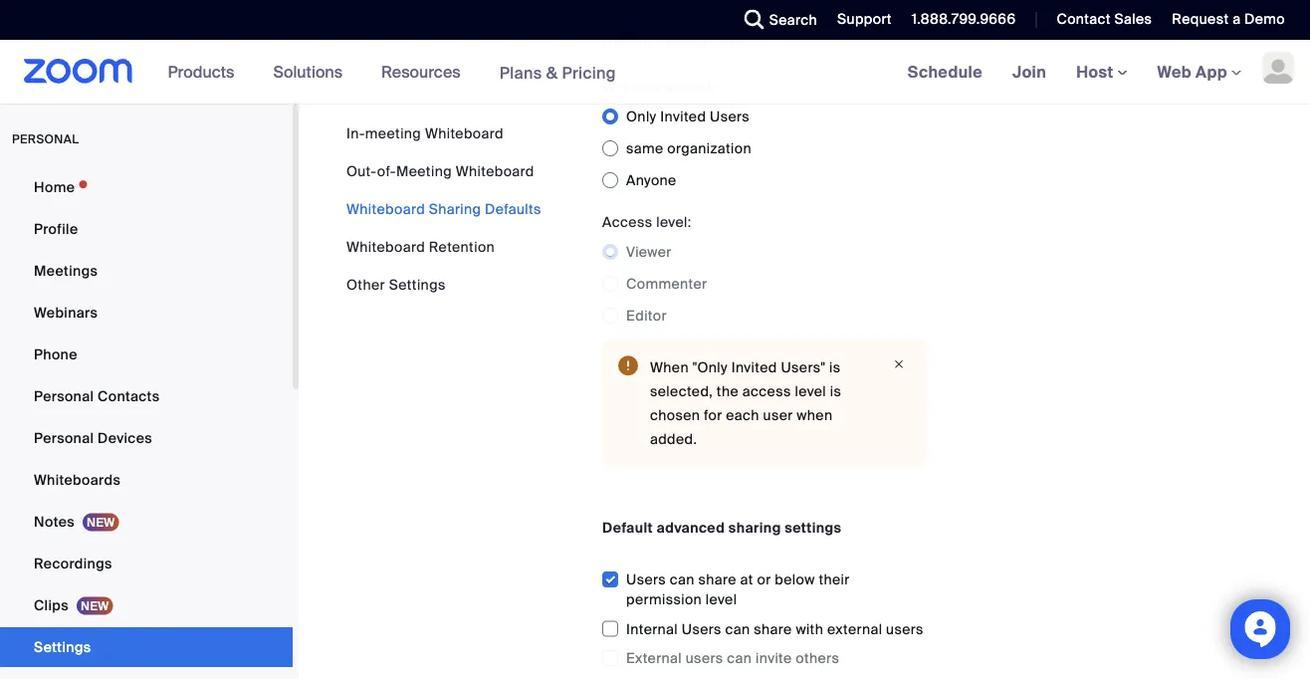 Task type: locate. For each thing, give the bounding box(es) containing it.
0 vertical spatial default
[[603, 31, 653, 49]]

request
[[1172, 10, 1229, 28]]

access
[[657, 31, 708, 49], [603, 213, 653, 231]]

settings down clips
[[34, 638, 91, 656]]

same
[[626, 139, 664, 158]]

in-
[[347, 124, 365, 142]]

access left level
[[657, 31, 708, 49]]

0 horizontal spatial users
[[686, 650, 724, 668]]

when "only invited users" is selected, the access level is chosen for each user when added.
[[650, 358, 842, 448]]

web
[[1158, 61, 1192, 82]]

level:
[[656, 213, 692, 231]]

out-of-meeting whiteboard
[[347, 162, 534, 180]]

settings link
[[0, 627, 293, 667]]

banner
[[0, 40, 1311, 105]]

level inside users can share at or below their permission level
[[706, 591, 737, 609]]

app
[[1196, 61, 1228, 82]]

default up who
[[603, 31, 653, 49]]

1 personal from the top
[[34, 387, 94, 405]]

1 vertical spatial access
[[603, 213, 653, 231]]

0 vertical spatial users
[[710, 107, 750, 126]]

request a demo
[[1172, 10, 1286, 28]]

resources button
[[382, 40, 470, 104]]

1 vertical spatial personal
[[34, 429, 94, 447]]

is
[[830, 358, 841, 377], [830, 382, 842, 401]]

share inside users can share at or below their permission level
[[699, 571, 737, 589]]

who can access: option group
[[603, 101, 927, 196]]

level right permission
[[706, 591, 737, 609]]

default left advanced
[[603, 519, 653, 537]]

in-meeting whiteboard
[[347, 124, 504, 142]]

whiteboard up other settings
[[347, 238, 425, 256]]

is up when
[[830, 382, 842, 401]]

is right users"
[[830, 358, 841, 377]]

permission
[[626, 591, 702, 609]]

external
[[626, 650, 682, 668]]

meetings link
[[0, 251, 293, 291]]

personal down 'phone' in the bottom of the page
[[34, 387, 94, 405]]

whiteboards
[[34, 471, 121, 489]]

users can share at or below their permission level
[[626, 571, 850, 609]]

warning image
[[618, 356, 638, 376]]

2 personal from the top
[[34, 429, 94, 447]]

whiteboard retention link
[[347, 238, 495, 256]]

chosen
[[650, 406, 700, 424]]

level inside when "only invited users" is selected, the access level is chosen for each user when added.
[[795, 382, 827, 401]]

settings
[[389, 275, 446, 294], [34, 638, 91, 656]]

1 horizontal spatial share
[[754, 620, 792, 639]]

0 vertical spatial users
[[886, 620, 924, 639]]

1 horizontal spatial access
[[657, 31, 708, 49]]

access
[[743, 382, 791, 401]]

personal
[[34, 387, 94, 405], [34, 429, 94, 447]]

share up invite at the right bottom of page
[[754, 620, 792, 639]]

1 vertical spatial level
[[706, 591, 737, 609]]

personal up whiteboards
[[34, 429, 94, 447]]

level up when
[[795, 382, 827, 401]]

default access level
[[603, 31, 748, 49]]

0 vertical spatial share
[[699, 571, 737, 589]]

0 horizontal spatial share
[[699, 571, 737, 589]]

share left at
[[699, 571, 737, 589]]

invited inside who can access: option group
[[661, 107, 706, 126]]

personal
[[12, 131, 79, 147]]

other
[[347, 275, 385, 294]]

0 horizontal spatial invited
[[661, 107, 706, 126]]

1 vertical spatial invited
[[732, 358, 777, 377]]

0 vertical spatial level
[[795, 382, 827, 401]]

meeting
[[365, 124, 421, 142]]

1.888.799.9666 button
[[897, 0, 1021, 40], [912, 10, 1016, 28]]

profile
[[34, 220, 78, 238]]

invited down access:
[[661, 107, 706, 126]]

users
[[886, 620, 924, 639], [686, 650, 724, 668]]

meetings navigation
[[893, 40, 1311, 105]]

recordings link
[[0, 544, 293, 584]]

1.888.799.9666 button up schedule
[[897, 0, 1021, 40]]

1 horizontal spatial settings
[[389, 275, 446, 294]]

1 vertical spatial users
[[626, 571, 666, 589]]

can up permission
[[670, 571, 695, 589]]

whiteboard down of-
[[347, 200, 425, 218]]

personal menu menu
[[0, 167, 293, 679]]

0 vertical spatial access
[[657, 31, 708, 49]]

users up "organization"
[[710, 107, 750, 126]]

support
[[838, 10, 892, 28]]

out-
[[347, 162, 377, 180]]

personal contacts
[[34, 387, 160, 405]]

settings down whiteboard retention link
[[389, 275, 446, 294]]

access up viewer
[[603, 213, 653, 231]]

0 horizontal spatial level
[[706, 591, 737, 609]]

settings
[[785, 519, 842, 537]]

pricing
[[562, 62, 616, 83]]

profile picture image
[[1263, 52, 1295, 84]]

personal inside 'link'
[[34, 387, 94, 405]]

2 default from the top
[[603, 519, 653, 537]]

others
[[796, 650, 840, 668]]

or
[[757, 571, 771, 589]]

whiteboard retention
[[347, 238, 495, 256]]

their
[[819, 571, 850, 589]]

same organization
[[626, 139, 752, 158]]

webinars
[[34, 303, 98, 322]]

access level: option group
[[603, 236, 927, 332]]

menu bar
[[347, 123, 542, 295]]

only
[[626, 107, 657, 126]]

whiteboard sharing defaults link
[[347, 200, 542, 218]]

0 vertical spatial settings
[[389, 275, 446, 294]]

1 horizontal spatial users
[[886, 620, 924, 639]]

in-meeting whiteboard link
[[347, 124, 504, 142]]

invited up access
[[732, 358, 777, 377]]

at
[[740, 571, 754, 589]]

1 vertical spatial share
[[754, 620, 792, 639]]

request a demo link
[[1158, 0, 1311, 40], [1172, 10, 1286, 28]]

home link
[[0, 167, 293, 207]]

contact sales link
[[1042, 0, 1158, 40], [1057, 10, 1153, 28]]

invite
[[756, 650, 792, 668]]

recordings
[[34, 554, 112, 573]]

invited
[[661, 107, 706, 126], [732, 358, 777, 377]]

1 horizontal spatial invited
[[732, 358, 777, 377]]

users up permission
[[626, 571, 666, 589]]

the
[[717, 382, 739, 401]]

resources
[[382, 61, 461, 82]]

0 horizontal spatial settings
[[34, 638, 91, 656]]

1 vertical spatial default
[[603, 519, 653, 537]]

whiteboard
[[425, 124, 504, 142], [456, 162, 534, 180], [347, 200, 425, 218], [347, 238, 425, 256]]

0 vertical spatial personal
[[34, 387, 94, 405]]

access level:
[[603, 213, 692, 231]]

level for at
[[706, 591, 737, 609]]

1 vertical spatial settings
[[34, 638, 91, 656]]

0 vertical spatial invited
[[661, 107, 706, 126]]

can up external users can invite others
[[726, 620, 750, 639]]

users right external at the bottom of page
[[886, 620, 924, 639]]

1 default from the top
[[603, 31, 653, 49]]

sharing
[[429, 200, 481, 218]]

editor
[[626, 306, 667, 325]]

1 horizontal spatial level
[[795, 382, 827, 401]]

users inside who can access: option group
[[710, 107, 750, 126]]

users up external users can invite others
[[682, 620, 722, 639]]

added.
[[650, 430, 697, 448]]

level for users"
[[795, 382, 827, 401]]

users right external
[[686, 650, 724, 668]]



Task type: vqa. For each thing, say whether or not it's contained in the screenshot.
$ within the Pro $ 12 49
no



Task type: describe. For each thing, give the bounding box(es) containing it.
meetings
[[34, 261, 98, 280]]

0 horizontal spatial access
[[603, 213, 653, 231]]

whiteboard up defaults
[[456, 162, 534, 180]]

below
[[775, 571, 815, 589]]

out-of-meeting whiteboard link
[[347, 162, 534, 180]]

menu bar containing in-meeting whiteboard
[[347, 123, 542, 295]]

0 vertical spatial is
[[830, 358, 841, 377]]

notes
[[34, 512, 75, 531]]

settings inside 'personal menu' menu
[[34, 638, 91, 656]]

solutions button
[[273, 40, 352, 104]]

1 vertical spatial is
[[830, 382, 842, 401]]

contact
[[1057, 10, 1111, 28]]

user
[[763, 406, 793, 424]]

viewer
[[626, 243, 672, 261]]

&
[[546, 62, 558, 83]]

schedule
[[908, 61, 983, 82]]

when
[[650, 358, 689, 377]]

whiteboard up out-of-meeting whiteboard
[[425, 124, 504, 142]]

products
[[168, 61, 234, 82]]

contact sales
[[1057, 10, 1153, 28]]

organization
[[668, 139, 752, 158]]

profile link
[[0, 209, 293, 249]]

who
[[603, 77, 633, 96]]

each
[[726, 406, 760, 424]]

invited inside when "only invited users" is selected, the access level is chosen for each user when added.
[[732, 358, 777, 377]]

level
[[711, 31, 748, 49]]

clips
[[34, 596, 69, 614]]

internal users can share with external users
[[626, 620, 924, 639]]

other settings
[[347, 275, 446, 294]]

notes link
[[0, 502, 293, 542]]

search
[[770, 10, 818, 29]]

plans
[[500, 62, 542, 83]]

with
[[796, 620, 824, 639]]

clips link
[[0, 586, 293, 625]]

can inside users can share at or below their permission level
[[670, 571, 695, 589]]

zoom logo image
[[24, 59, 133, 84]]

other settings link
[[347, 275, 446, 294]]

advanced
[[657, 519, 725, 537]]

external users can invite others
[[626, 650, 840, 668]]

"only
[[693, 358, 728, 377]]

join link
[[998, 40, 1062, 104]]

1 vertical spatial users
[[686, 650, 724, 668]]

default advanced sharing settings
[[603, 519, 842, 537]]

plans & pricing
[[500, 62, 616, 83]]

users"
[[781, 358, 826, 377]]

users inside users can share at or below their permission level
[[626, 571, 666, 589]]

only invited users
[[626, 107, 750, 126]]

when "only invited users" is selected, the access level is chosen for each user when added. alert
[[603, 340, 927, 467]]

web app
[[1158, 61, 1228, 82]]

whiteboard sharing defaults
[[347, 200, 542, 218]]

schedule link
[[893, 40, 998, 104]]

home
[[34, 178, 75, 196]]

retention
[[429, 238, 495, 256]]

external
[[828, 620, 883, 639]]

selected,
[[650, 382, 713, 401]]

sales
[[1115, 10, 1153, 28]]

meeting
[[396, 162, 452, 180]]

default for default access level
[[603, 31, 653, 49]]

personal for personal contacts
[[34, 387, 94, 405]]

anyone
[[626, 171, 677, 189]]

2 vertical spatial users
[[682, 620, 722, 639]]

defaults
[[485, 200, 542, 218]]

1.888.799.9666
[[912, 10, 1016, 28]]

for
[[704, 406, 723, 424]]

web app button
[[1158, 61, 1242, 82]]

of-
[[377, 162, 396, 180]]

default for default advanced sharing settings
[[603, 519, 653, 537]]

can up only
[[637, 77, 661, 96]]

close image
[[887, 356, 911, 374]]

whiteboards link
[[0, 460, 293, 500]]

phone
[[34, 345, 77, 363]]

products button
[[168, 40, 243, 104]]

personal contacts link
[[0, 376, 293, 416]]

1.888.799.9666 button up schedule link
[[912, 10, 1016, 28]]

who can access:
[[603, 77, 718, 96]]

product information navigation
[[153, 40, 631, 105]]

when
[[797, 406, 833, 424]]

webinars link
[[0, 293, 293, 333]]

commenter
[[626, 275, 707, 293]]

a
[[1233, 10, 1241, 28]]

personal devices
[[34, 429, 152, 447]]

personal for personal devices
[[34, 429, 94, 447]]

sharing
[[729, 519, 781, 537]]

banner containing products
[[0, 40, 1311, 105]]

can left invite at the right bottom of page
[[727, 650, 752, 668]]

solutions
[[273, 61, 343, 82]]

join
[[1013, 61, 1047, 82]]

phone link
[[0, 335, 293, 374]]

host button
[[1077, 61, 1128, 82]]

devices
[[98, 429, 152, 447]]

internal
[[626, 620, 678, 639]]



